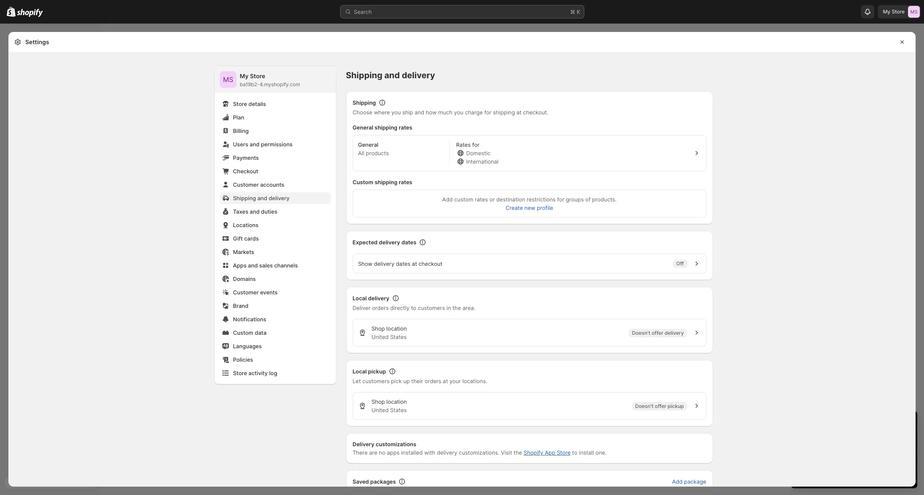 Task type: describe. For each thing, give the bounding box(es) containing it.
0 vertical spatial the
[[453, 305, 461, 312]]

products
[[366, 150, 389, 157]]

brand link
[[220, 300, 331, 312]]

0 horizontal spatial shopify image
[[7, 7, 16, 17]]

gift
[[233, 235, 243, 242]]

dates for expected delivery dates
[[402, 239, 417, 246]]

languages
[[233, 343, 262, 350]]

my for my store
[[883, 8, 891, 15]]

shop for customers
[[372, 399, 385, 405]]

groups
[[566, 196, 584, 203]]

international
[[466, 158, 499, 165]]

or
[[490, 196, 495, 203]]

custom shipping rates
[[353, 179, 412, 186]]

1 vertical spatial customers
[[362, 378, 390, 385]]

let customers pick up their orders at your locations.
[[353, 378, 487, 385]]

customer accounts link
[[220, 179, 331, 191]]

custom data link
[[220, 327, 331, 339]]

taxes and duties link
[[220, 206, 331, 218]]

locations
[[233, 222, 259, 229]]

show
[[358, 260, 372, 267]]

charge
[[465, 109, 483, 116]]

choose where you ship and how much you charge for shipping at checkout.
[[353, 109, 549, 116]]

apps
[[387, 450, 400, 456]]

rates
[[456, 141, 471, 148]]

offer for let customers pick up their orders at your locations.
[[655, 403, 667, 409]]

brand
[[233, 303, 249, 309]]

with
[[424, 450, 435, 456]]

let
[[353, 378, 361, 385]]

their
[[411, 378, 423, 385]]

add package button
[[667, 476, 711, 488]]

for inside add custom rates or destination restrictions for groups of products. create new profile
[[557, 196, 564, 203]]

shop location united states for orders
[[372, 325, 407, 341]]

new
[[525, 205, 535, 211]]

locations.
[[463, 378, 487, 385]]

local pickup
[[353, 368, 386, 375]]

offer for deliver orders directly to customers in the area.
[[652, 330, 663, 336]]

profile
[[537, 205, 553, 211]]

apps and sales channels link
[[220, 260, 331, 272]]

domains link
[[220, 273, 331, 285]]

markets
[[233, 249, 254, 256]]

are
[[369, 450, 377, 456]]

shipping for custom shipping rates
[[375, 179, 398, 186]]

shopify
[[524, 450, 543, 456]]

custom for custom shipping rates
[[353, 179, 373, 186]]

search
[[354, 8, 372, 15]]

store activity log
[[233, 370, 277, 377]]

expected delivery dates
[[353, 239, 417, 246]]

details
[[249, 101, 266, 107]]

customizations.
[[459, 450, 500, 456]]

doesn't offer pickup
[[635, 403, 684, 409]]

policies
[[233, 357, 253, 363]]

saved packages
[[353, 479, 396, 485]]

billing
[[233, 128, 249, 134]]

and for apps and sales channels "link"
[[248, 262, 258, 269]]

payments link
[[220, 152, 331, 164]]

deliver orders directly to customers in the area.
[[353, 305, 475, 312]]

1 vertical spatial shipping
[[353, 99, 376, 106]]

area.
[[463, 305, 475, 312]]

shipping and delivery inside shop settings menu element
[[233, 195, 290, 202]]

users and permissions link
[[220, 139, 331, 150]]

customer for customer events
[[233, 289, 259, 296]]

0 vertical spatial shipping and delivery
[[346, 70, 435, 80]]

custom for custom data
[[233, 330, 253, 336]]

delivery
[[353, 441, 374, 448]]

doesn't for deliver orders directly to customers in the area.
[[632, 330, 651, 336]]

to inside delivery customizations there are no apps installed with delivery customizations. visit the shopify app store to install one.
[[572, 450, 577, 456]]

sales
[[259, 262, 273, 269]]

and for users and permissions link
[[250, 141, 260, 148]]

0 horizontal spatial orders
[[372, 305, 389, 312]]

deliver
[[353, 305, 371, 312]]

there
[[353, 450, 368, 456]]

my for my store ba19b2-4.myshopify.com
[[240, 72, 249, 80]]

store activity log link
[[220, 368, 331, 379]]

and for taxes and duties link
[[250, 208, 260, 215]]

settings dialog
[[8, 32, 916, 496]]

states for directly
[[390, 334, 407, 341]]

0 vertical spatial shipping
[[346, 70, 382, 80]]

markets link
[[220, 246, 331, 258]]

destination
[[496, 196, 525, 203]]

0 horizontal spatial pickup
[[368, 368, 386, 375]]

shipping inside shop settings menu element
[[233, 195, 256, 202]]

shipping and delivery link
[[220, 192, 331, 204]]

add for add package
[[672, 479, 683, 485]]

customer for customer accounts
[[233, 181, 259, 188]]

gift cards
[[233, 235, 259, 242]]

and for shipping and delivery link
[[257, 195, 267, 202]]

the inside delivery customizations there are no apps installed with delivery customizations. visit the shopify app store to install one.
[[514, 450, 522, 456]]

apps and sales channels
[[233, 262, 298, 269]]

customer events
[[233, 289, 278, 296]]

1 horizontal spatial my store image
[[908, 6, 920, 18]]

customer accounts
[[233, 181, 284, 188]]

checkout link
[[220, 165, 331, 177]]

accounts
[[260, 181, 284, 188]]

shop location united states for customers
[[372, 399, 407, 414]]

all
[[358, 150, 364, 157]]

0 horizontal spatial at
[[412, 260, 417, 267]]

delivery inside delivery customizations there are no apps installed with delivery customizations. visit the shopify app store to install one.
[[437, 450, 457, 456]]

1 horizontal spatial orders
[[425, 378, 441, 385]]

store details link
[[220, 98, 331, 110]]

states for pick
[[390, 407, 407, 414]]

of
[[585, 196, 591, 203]]

k
[[577, 8, 580, 15]]

taxes
[[233, 208, 248, 215]]

choose
[[353, 109, 372, 116]]

gift cards link
[[220, 233, 331, 245]]

one.
[[596, 450, 607, 456]]

3 days left in your trial element
[[791, 433, 918, 489]]

custom data
[[233, 330, 267, 336]]

cards
[[244, 235, 259, 242]]



Task type: locate. For each thing, give the bounding box(es) containing it.
package
[[684, 479, 706, 485]]

at left checkout
[[412, 260, 417, 267]]

at left your
[[443, 378, 448, 385]]

add custom rates or destination restrictions for groups of products. create new profile
[[442, 196, 617, 211]]

0 horizontal spatial to
[[411, 305, 416, 312]]

0 vertical spatial custom
[[353, 179, 373, 186]]

0 horizontal spatial for
[[472, 141, 480, 148]]

1 horizontal spatial shipping and delivery
[[346, 70, 435, 80]]

states down pick
[[390, 407, 407, 414]]

0 horizontal spatial the
[[453, 305, 461, 312]]

0 horizontal spatial customers
[[362, 378, 390, 385]]

dates left checkout
[[396, 260, 411, 267]]

2 vertical spatial shipping
[[233, 195, 256, 202]]

general shipping rates
[[353, 124, 412, 131]]

1 vertical spatial shipping and delivery
[[233, 195, 290, 202]]

1 vertical spatial shop
[[372, 399, 385, 405]]

duties
[[261, 208, 277, 215]]

2 states from the top
[[390, 407, 407, 414]]

customizations
[[376, 441, 416, 448]]

and down customer accounts
[[257, 195, 267, 202]]

1 vertical spatial rates
[[399, 179, 412, 186]]

0 vertical spatial location
[[386, 325, 407, 332]]

install
[[579, 450, 594, 456]]

my store
[[883, 8, 905, 15]]

rates inside add custom rates or destination restrictions for groups of products. create new profile
[[475, 196, 488, 203]]

delivery customizations there are no apps installed with delivery customizations. visit the shopify app store to install one.
[[353, 441, 607, 456]]

much
[[438, 109, 453, 116]]

general up all
[[358, 141, 378, 148]]

location down directly
[[386, 325, 407, 332]]

rates for add custom rates or destination restrictions for groups of products. create new profile
[[475, 196, 488, 203]]

4.myshopify.com
[[260, 81, 300, 88]]

shop settings menu element
[[215, 66, 336, 384]]

and right ship
[[415, 109, 424, 116]]

0 horizontal spatial custom
[[233, 330, 253, 336]]

location
[[386, 325, 407, 332], [386, 399, 407, 405]]

in
[[447, 305, 451, 312]]

1 vertical spatial to
[[572, 450, 577, 456]]

the right visit
[[514, 450, 522, 456]]

billing link
[[220, 125, 331, 137]]

1 you from the left
[[392, 109, 401, 116]]

shipping and delivery
[[346, 70, 435, 80], [233, 195, 290, 202]]

the right the in
[[453, 305, 461, 312]]

doesn't
[[632, 330, 651, 336], [635, 403, 654, 409]]

1 vertical spatial location
[[386, 399, 407, 405]]

packages
[[370, 479, 396, 485]]

customer events link
[[220, 287, 331, 299]]

settings
[[25, 38, 49, 45]]

ship
[[402, 109, 413, 116]]

products.
[[592, 196, 617, 203]]

1 vertical spatial my
[[240, 72, 249, 80]]

add inside add custom rates or destination restrictions for groups of products. create new profile
[[442, 196, 453, 203]]

orders right their
[[425, 378, 441, 385]]

app
[[545, 450, 555, 456]]

0 vertical spatial local
[[353, 295, 367, 302]]

doesn't for let customers pick up their orders at your locations.
[[635, 403, 654, 409]]

1 horizontal spatial the
[[514, 450, 522, 456]]

⌘ k
[[570, 8, 580, 15]]

you right much
[[454, 109, 463, 116]]

add package
[[672, 479, 706, 485]]

1 shop from the top
[[372, 325, 385, 332]]

1 vertical spatial states
[[390, 407, 407, 414]]

visit
[[501, 450, 512, 456]]

to left install
[[572, 450, 577, 456]]

create
[[506, 205, 523, 211]]

saved
[[353, 479, 369, 485]]

2 shop from the top
[[372, 399, 385, 405]]

0 vertical spatial shipping
[[493, 109, 515, 116]]

1 vertical spatial general
[[358, 141, 378, 148]]

for left groups
[[557, 196, 564, 203]]

2 shop location united states from the top
[[372, 399, 407, 414]]

orders
[[372, 305, 389, 312], [425, 378, 441, 385]]

1 horizontal spatial add
[[672, 479, 683, 485]]

location for directly
[[386, 325, 407, 332]]

united up the local pickup
[[372, 334, 389, 341]]

at
[[517, 109, 522, 116], [412, 260, 417, 267], [443, 378, 448, 385]]

shop down local delivery
[[372, 325, 385, 332]]

2 local from the top
[[353, 368, 367, 375]]

permissions
[[261, 141, 293, 148]]

customer down domains
[[233, 289, 259, 296]]

1 horizontal spatial shopify image
[[17, 9, 43, 17]]

shipping and delivery up where
[[346, 70, 435, 80]]

plan
[[233, 114, 244, 121]]

states down directly
[[390, 334, 407, 341]]

store details
[[233, 101, 266, 107]]

and right apps
[[248, 262, 258, 269]]

shop location united states
[[372, 325, 407, 341], [372, 399, 407, 414]]

local up deliver
[[353, 295, 367, 302]]

and inside "link"
[[248, 262, 258, 269]]

installed
[[401, 450, 423, 456]]

custom up languages on the bottom of page
[[233, 330, 253, 336]]

how
[[426, 109, 437, 116]]

customers down the local pickup
[[362, 378, 390, 385]]

0 vertical spatial states
[[390, 334, 407, 341]]

dates for show delivery dates at checkout
[[396, 260, 411, 267]]

up
[[403, 378, 410, 385]]

shopify app store link
[[524, 450, 571, 456]]

shop location united states down pick
[[372, 399, 407, 414]]

and up where
[[384, 70, 400, 80]]

1 vertical spatial for
[[472, 141, 480, 148]]

and right users in the top left of the page
[[250, 141, 260, 148]]

0 horizontal spatial add
[[442, 196, 453, 203]]

checkout
[[233, 168, 258, 175]]

2 location from the top
[[386, 399, 407, 405]]

1 location from the top
[[386, 325, 407, 332]]

ba19b2-
[[240, 81, 260, 88]]

1 vertical spatial pickup
[[668, 403, 684, 409]]

0 vertical spatial at
[[517, 109, 522, 116]]

shipping and delivery down customer accounts
[[233, 195, 290, 202]]

the
[[453, 305, 461, 312], [514, 450, 522, 456]]

general down choose
[[353, 124, 373, 131]]

0 vertical spatial dates
[[402, 239, 417, 246]]

0 vertical spatial doesn't
[[632, 330, 651, 336]]

local
[[353, 295, 367, 302], [353, 368, 367, 375]]

add for add custom rates or destination restrictions for groups of products. create new profile
[[442, 196, 453, 203]]

my inside "my store ba19b2-4.myshopify.com"
[[240, 72, 249, 80]]

rates for
[[456, 141, 480, 148]]

activity
[[249, 370, 268, 377]]

1 horizontal spatial custom
[[353, 179, 373, 186]]

checkout.
[[523, 109, 549, 116]]

1 vertical spatial orders
[[425, 378, 441, 385]]

0 vertical spatial rates
[[399, 124, 412, 131]]

plan link
[[220, 112, 331, 123]]

shipping right the charge
[[493, 109, 515, 116]]

0 vertical spatial pickup
[[368, 368, 386, 375]]

data
[[255, 330, 267, 336]]

and
[[384, 70, 400, 80], [415, 109, 424, 116], [250, 141, 260, 148], [257, 195, 267, 202], [250, 208, 260, 215], [248, 262, 258, 269]]

local for local delivery
[[353, 295, 367, 302]]

doesn't offer delivery
[[632, 330, 684, 336]]

shipping down products
[[375, 179, 398, 186]]

1 vertical spatial shop location united states
[[372, 399, 407, 414]]

customer down checkout at the top left
[[233, 181, 259, 188]]

and right taxes
[[250, 208, 260, 215]]

ms button
[[220, 71, 236, 88]]

1 local from the top
[[353, 295, 367, 302]]

pick
[[391, 378, 402, 385]]

1 horizontal spatial my
[[883, 8, 891, 15]]

0 horizontal spatial shipping and delivery
[[233, 195, 290, 202]]

2 horizontal spatial for
[[557, 196, 564, 203]]

local for local pickup
[[353, 368, 367, 375]]

general for shipping
[[353, 124, 373, 131]]

0 vertical spatial for
[[484, 109, 492, 116]]

my store image
[[908, 6, 920, 18], [220, 71, 236, 88]]

my store ba19b2-4.myshopify.com
[[240, 72, 300, 88]]

your
[[450, 378, 461, 385]]

shop for orders
[[372, 325, 385, 332]]

my store image left "ba19b2-"
[[220, 71, 236, 88]]

2 horizontal spatial at
[[517, 109, 522, 116]]

2 you from the left
[[454, 109, 463, 116]]

0 vertical spatial my
[[883, 8, 891, 15]]

1 horizontal spatial at
[[443, 378, 448, 385]]

2 vertical spatial shipping
[[375, 179, 398, 186]]

for up domestic on the right
[[472, 141, 480, 148]]

1 vertical spatial united
[[372, 407, 389, 414]]

1 customer from the top
[[233, 181, 259, 188]]

delivery inside shop settings menu element
[[269, 195, 290, 202]]

2 vertical spatial at
[[443, 378, 448, 385]]

shop location united states down directly
[[372, 325, 407, 341]]

1 vertical spatial doesn't
[[635, 403, 654, 409]]

1 united from the top
[[372, 334, 389, 341]]

policies link
[[220, 354, 331, 366]]

general inside general all products
[[358, 141, 378, 148]]

0 vertical spatial general
[[353, 124, 373, 131]]

customers left the in
[[418, 305, 445, 312]]

1 horizontal spatial for
[[484, 109, 492, 116]]

0 vertical spatial orders
[[372, 305, 389, 312]]

location down pick
[[386, 399, 407, 405]]

0 vertical spatial shop location united states
[[372, 325, 407, 341]]

general all products
[[358, 141, 389, 157]]

0 horizontal spatial my
[[240, 72, 249, 80]]

united for orders
[[372, 334, 389, 341]]

custom down all
[[353, 179, 373, 186]]

2 vertical spatial for
[[557, 196, 564, 203]]

0 vertical spatial my store image
[[908, 6, 920, 18]]

0 vertical spatial united
[[372, 334, 389, 341]]

shipping for general shipping rates
[[375, 124, 397, 131]]

1 vertical spatial dates
[[396, 260, 411, 267]]

2 vertical spatial rates
[[475, 196, 488, 203]]

local up let
[[353, 368, 367, 375]]

users and permissions
[[233, 141, 293, 148]]

states
[[390, 334, 407, 341], [390, 407, 407, 414]]

languages link
[[220, 341, 331, 352]]

1 vertical spatial at
[[412, 260, 417, 267]]

1 horizontal spatial customers
[[418, 305, 445, 312]]

notifications link
[[220, 314, 331, 325]]

show delivery dates at checkout
[[358, 260, 443, 267]]

add left package
[[672, 479, 683, 485]]

my store image right my store
[[908, 6, 920, 18]]

0 vertical spatial to
[[411, 305, 416, 312]]

united up customizations
[[372, 407, 389, 414]]

0 vertical spatial customer
[[233, 181, 259, 188]]

create new profile link
[[506, 204, 553, 212]]

1 horizontal spatial you
[[454, 109, 463, 116]]

0 vertical spatial shop
[[372, 325, 385, 332]]

1 vertical spatial local
[[353, 368, 367, 375]]

dialog
[[919, 32, 924, 487]]

expected
[[353, 239, 378, 246]]

general for all
[[358, 141, 378, 148]]

taxes and duties
[[233, 208, 277, 215]]

to right directly
[[411, 305, 416, 312]]

you left ship
[[392, 109, 401, 116]]

users
[[233, 141, 248, 148]]

local delivery
[[353, 295, 389, 302]]

payments
[[233, 155, 259, 161]]

delivery
[[402, 70, 435, 80], [269, 195, 290, 202], [379, 239, 400, 246], [374, 260, 394, 267], [368, 295, 389, 302], [665, 330, 684, 336], [437, 450, 457, 456]]

orders down local delivery
[[372, 305, 389, 312]]

1 shop location united states from the top
[[372, 325, 407, 341]]

for right the charge
[[484, 109, 492, 116]]

0 horizontal spatial you
[[392, 109, 401, 116]]

1 states from the top
[[390, 334, 407, 341]]

general
[[353, 124, 373, 131], [358, 141, 378, 148]]

united for customers
[[372, 407, 389, 414]]

store inside delivery customizations there are no apps installed with delivery customizations. visit the shopify app store to install one.
[[557, 450, 571, 456]]

directly
[[390, 305, 410, 312]]

shop down the local pickup
[[372, 399, 385, 405]]

store inside "my store ba19b2-4.myshopify.com"
[[250, 72, 265, 80]]

offer
[[652, 330, 663, 336], [655, 403, 667, 409]]

add left custom
[[442, 196, 453, 203]]

to
[[411, 305, 416, 312], [572, 450, 577, 456]]

add inside button
[[672, 479, 683, 485]]

rates
[[399, 124, 412, 131], [399, 179, 412, 186], [475, 196, 488, 203]]

where
[[374, 109, 390, 116]]

location for pick
[[386, 399, 407, 405]]

0 horizontal spatial my store image
[[220, 71, 236, 88]]

shipping down where
[[375, 124, 397, 131]]

0 vertical spatial offer
[[652, 330, 663, 336]]

0 vertical spatial add
[[442, 196, 453, 203]]

rates for general shipping rates
[[399, 124, 412, 131]]

custom inside shop settings menu element
[[233, 330, 253, 336]]

1 vertical spatial the
[[514, 450, 522, 456]]

1 vertical spatial shipping
[[375, 124, 397, 131]]

1 vertical spatial custom
[[233, 330, 253, 336]]

dates up the show delivery dates at checkout
[[402, 239, 417, 246]]

off
[[676, 261, 684, 267]]

at left checkout. in the top of the page
[[517, 109, 522, 116]]

shopify image
[[7, 7, 16, 17], [17, 9, 43, 17]]

1 horizontal spatial pickup
[[668, 403, 684, 409]]

1 vertical spatial add
[[672, 479, 683, 485]]

shipping
[[346, 70, 382, 80], [353, 99, 376, 106], [233, 195, 256, 202]]

1 vertical spatial customer
[[233, 289, 259, 296]]

1 vertical spatial my store image
[[220, 71, 236, 88]]

2 customer from the top
[[233, 289, 259, 296]]

events
[[260, 289, 278, 296]]

0 vertical spatial customers
[[418, 305, 445, 312]]

rates for custom shipping rates
[[399, 179, 412, 186]]

1 horizontal spatial to
[[572, 450, 577, 456]]

1 vertical spatial offer
[[655, 403, 667, 409]]

my store image inside shop settings menu element
[[220, 71, 236, 88]]

2 united from the top
[[372, 407, 389, 414]]



Task type: vqa. For each thing, say whether or not it's contained in the screenshot.
Local to the top
yes



